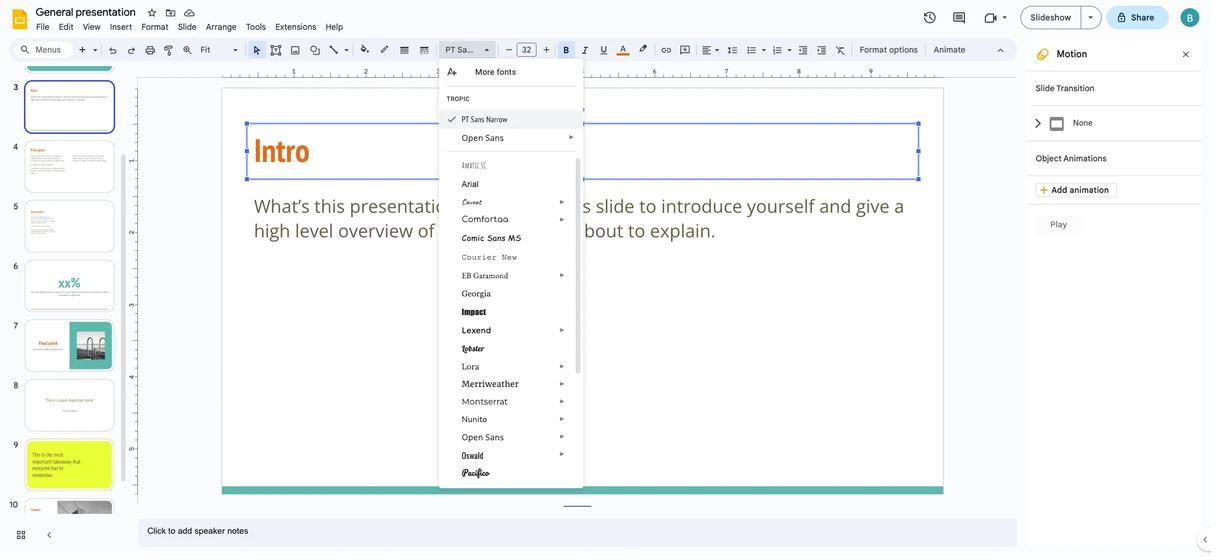 Task type: vqa. For each thing, say whether or not it's contained in the screenshot.
PT
yes



Task type: describe. For each thing, give the bounding box(es) containing it.
object animations
[[1036, 153, 1107, 164]]

slide transition
[[1036, 83, 1095, 94]]

courier new
[[462, 253, 517, 262]]

2 open from the top
[[462, 432, 483, 443]]

animation
[[1070, 185, 1110, 195]]

highlight color image
[[637, 42, 650, 56]]

share
[[1132, 12, 1155, 23]]

arrange menu item
[[201, 20, 241, 34]]

more fonts
[[475, 67, 516, 77]]

format for format
[[142, 22, 169, 32]]

lora
[[462, 361, 480, 372]]

file
[[36, 22, 50, 32]]

Zoom text field
[[199, 42, 232, 58]]

narrow inside option
[[478, 44, 506, 55]]

format for format options
[[860, 44, 888, 55]]

slideshow
[[1031, 12, 1072, 23]]

play
[[1051, 219, 1068, 230]]

pt sans narrow inside main toolbar
[[446, 44, 506, 55]]

sans down tropic "menu item"
[[471, 114, 485, 125]]

more
[[475, 67, 495, 77]]

pacifico menu
[[439, 58, 584, 500]]

amatic sc
[[462, 160, 486, 170]]

none tab
[[1032, 105, 1202, 141]]

new
[[502, 253, 517, 262]]

shape image
[[309, 42, 322, 58]]

sans inside option
[[458, 44, 476, 55]]

main toolbar
[[73, 0, 972, 332]]

sc
[[481, 160, 486, 170]]

presentation options image
[[1089, 16, 1093, 19]]

format options
[[860, 44, 918, 55]]

comic sans ms
[[462, 232, 522, 243]]

eb
[[462, 270, 472, 281]]

menu bar inside menu bar banner
[[32, 15, 348, 35]]

Font size field
[[517, 43, 542, 60]]

insert
[[110, 22, 132, 32]]

slide menu item
[[173, 20, 201, 34]]

view menu item
[[78, 20, 105, 34]]

insert menu item
[[105, 20, 137, 34]]

pt inside pacifico menu
[[462, 114, 469, 125]]

nunito
[[462, 414, 487, 425]]

border color: transparent image
[[378, 42, 392, 57]]

line & paragraph spacing image
[[726, 42, 740, 58]]

tools menu item
[[241, 20, 271, 34]]

pt sans narrow inside pacifico menu
[[462, 114, 508, 125]]

Zoom field
[[197, 42, 243, 58]]

comfortaa
[[462, 215, 509, 224]]

format options button
[[855, 41, 924, 58]]

border dash option
[[418, 42, 431, 58]]

none
[[1074, 118, 1093, 128]]

help
[[326, 22, 343, 32]]

garamond
[[473, 270, 508, 281]]

courier
[[462, 253, 497, 262]]

fill color: transparent image
[[358, 42, 372, 57]]

tools
[[246, 22, 266, 32]]



Task type: locate. For each thing, give the bounding box(es) containing it.
eb garamond
[[462, 270, 508, 281]]

help menu item
[[321, 20, 348, 34]]

sans
[[458, 44, 476, 55], [471, 114, 485, 125], [486, 132, 504, 143], [487, 232, 506, 243], [486, 432, 504, 443]]

slide
[[178, 22, 197, 32], [1036, 83, 1055, 94]]

slide inside the motion section
[[1036, 83, 1055, 94]]

view
[[83, 22, 101, 32]]

0 vertical spatial pt
[[446, 44, 456, 55]]

pacifico application
[[0, 0, 1212, 556]]

play button
[[1036, 214, 1083, 235]]

options
[[890, 44, 918, 55]]

add animation
[[1052, 185, 1110, 195]]

pt inside font list. pt sans narrow selected. option
[[446, 44, 456, 55]]

font list. pt sans narrow selected. option
[[446, 42, 506, 58]]

checkbox item inside pacifico menu
[[440, 482, 574, 500]]

motion section
[[1027, 38, 1202, 547]]

border weight option
[[398, 42, 411, 58]]

pt sans narrow up more
[[446, 44, 506, 55]]

1 vertical spatial slide
[[1036, 83, 1055, 94]]

add animation button
[[1036, 183, 1117, 197]]

format inside button
[[860, 44, 888, 55]]

format
[[142, 22, 169, 32], [860, 44, 888, 55]]

menu bar
[[32, 15, 348, 35]]

tropic menu item
[[447, 95, 555, 106]]

sans down the nunito
[[486, 432, 504, 443]]

sans left 'ms'
[[487, 232, 506, 243]]

0 vertical spatial slide
[[178, 22, 197, 32]]

merriweather
[[462, 379, 519, 390]]

sans up "sc"
[[486, 132, 504, 143]]

1 open sans from the top
[[462, 132, 504, 143]]

narrow down tropic "menu item"
[[487, 114, 508, 125]]

format inside menu item
[[142, 22, 169, 32]]

insert image image
[[289, 42, 302, 58]]

oswald
[[462, 449, 484, 461]]

1 vertical spatial open
[[462, 432, 483, 443]]

object
[[1036, 153, 1062, 164]]

Menus field
[[15, 42, 73, 58]]

Rename text field
[[32, 5, 143, 19]]

extensions menu item
[[271, 20, 321, 34]]

slide inside menu item
[[178, 22, 197, 32]]

slide for slide transition
[[1036, 83, 1055, 94]]

ms
[[508, 232, 522, 243]]

1 vertical spatial open sans
[[462, 432, 504, 443]]

0 horizontal spatial pt
[[446, 44, 456, 55]]

montserrat
[[462, 397, 508, 407]]

1 horizontal spatial format
[[860, 44, 888, 55]]

impact
[[462, 307, 486, 317]]

comic
[[462, 232, 485, 243]]

Font size text field
[[518, 43, 536, 57]]

pt down tropic
[[462, 114, 469, 125]]

edit menu item
[[54, 20, 78, 34]]

slide for slide
[[178, 22, 197, 32]]

0 vertical spatial pt sans narrow
[[446, 44, 506, 55]]

open sans up "sc"
[[462, 132, 504, 143]]

format down "star" checkbox
[[142, 22, 169, 32]]

extensions
[[276, 22, 317, 32]]

0 vertical spatial format
[[142, 22, 169, 32]]

edit
[[59, 22, 74, 32]]

open up amatic sc
[[462, 132, 483, 143]]

open down the nunito
[[462, 432, 483, 443]]

format left 'options'
[[860, 44, 888, 55]]

slide right the format menu item
[[178, 22, 197, 32]]

pt sans narrow down tropic "menu item"
[[462, 114, 508, 125]]

open sans
[[462, 132, 504, 143], [462, 432, 504, 443]]

narrow
[[478, 44, 506, 55], [487, 114, 508, 125]]

1 vertical spatial narrow
[[487, 114, 508, 125]]

Star checkbox
[[144, 5, 160, 21]]

format menu item
[[137, 20, 173, 34]]

motion
[[1057, 49, 1088, 60]]

open
[[462, 132, 483, 143], [462, 432, 483, 443]]

text color image
[[617, 42, 630, 56]]

animate
[[934, 44, 966, 55]]

transition
[[1057, 83, 1095, 94]]

menu bar banner
[[0, 0, 1212, 556]]

narrow up the more fonts
[[478, 44, 506, 55]]

pt right border dash option
[[446, 44, 456, 55]]

arrange
[[206, 22, 237, 32]]

1 open from the top
[[462, 132, 483, 143]]

caveat
[[462, 197, 482, 207]]

1 vertical spatial pt sans narrow
[[462, 114, 508, 125]]

0 horizontal spatial slide
[[178, 22, 197, 32]]

open sans down the nunito
[[462, 432, 504, 443]]

1 vertical spatial format
[[860, 44, 888, 55]]

menu bar containing file
[[32, 15, 348, 35]]

1 horizontal spatial slide
[[1036, 83, 1055, 94]]

animate button
[[929, 41, 971, 58]]

pt
[[446, 44, 456, 55], [462, 114, 469, 125]]

navigation
[[0, 0, 129, 556]]

1 vertical spatial pt
[[462, 114, 469, 125]]

pacifico
[[462, 466, 489, 480]]

share button
[[1107, 6, 1170, 29]]

new slide with layout image
[[90, 42, 98, 46]]

►
[[569, 134, 575, 140], [560, 199, 565, 205], [560, 216, 565, 223], [560, 272, 565, 278], [560, 327, 565, 333], [560, 363, 565, 370], [560, 381, 565, 387], [560, 398, 565, 405], [560, 416, 565, 422], [560, 433, 565, 440], [560, 451, 565, 457]]

tropic
[[447, 95, 470, 103]]

0 horizontal spatial format
[[142, 22, 169, 32]]

0 vertical spatial narrow
[[478, 44, 506, 55]]

1 horizontal spatial pt
[[462, 114, 469, 125]]

0 vertical spatial open
[[462, 132, 483, 143]]

file menu item
[[32, 20, 54, 34]]

slideshow button
[[1021, 6, 1082, 29]]

lexend
[[462, 325, 491, 336]]

narrow inside pacifico menu
[[487, 114, 508, 125]]

add
[[1052, 185, 1068, 195]]

amatic
[[462, 160, 480, 170]]

0 vertical spatial open sans
[[462, 132, 504, 143]]

fonts
[[497, 67, 516, 77]]

slide left transition
[[1036, 83, 1055, 94]]

arial
[[462, 180, 479, 189]]

checkbox item
[[440, 482, 574, 500]]

lobster
[[462, 343, 485, 354]]

georgia
[[462, 289, 491, 298]]

sans up more
[[458, 44, 476, 55]]

animations
[[1064, 153, 1107, 164]]

2 open sans from the top
[[462, 432, 504, 443]]

pt sans narrow
[[446, 44, 506, 55], [462, 114, 508, 125]]



